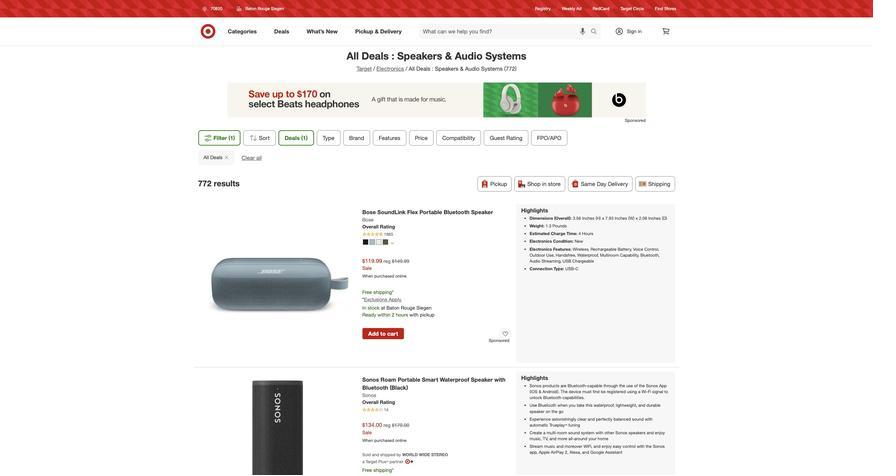Task type: locate. For each thing, give the bounding box(es) containing it.
inches left (d)
[[648, 216, 661, 221]]

sold
[[362, 452, 371, 458]]

exclusions apply. link
[[364, 297, 402, 303]]

and up the "google"
[[594, 444, 601, 449]]

trueplay™
[[549, 423, 567, 428]]

1 vertical spatial shipping
[[373, 468, 392, 473]]

0 vertical spatial :
[[392, 49, 394, 62]]

battery,
[[618, 247, 632, 252]]

speakers up electronics link
[[397, 49, 442, 62]]

1 (1) from the left
[[228, 135, 235, 142]]

bose soundlink flex portable bluetooth speaker image
[[201, 207, 354, 361], [201, 207, 354, 361]]

a down sold
[[362, 459, 365, 465]]

sonos up fi
[[646, 383, 658, 389]]

0 horizontal spatial to
[[380, 330, 386, 337]]

with inside sonos roam portable smart waterproof speaker with bluetooth (black)
[[494, 376, 506, 383]]

1 vertical spatial sale
[[362, 430, 372, 436]]

capability,
[[620, 253, 639, 258]]

delivery inside button
[[608, 181, 628, 188]]

the right the control
[[646, 444, 652, 449]]

sonos roam portable smart waterproof speaker with bluetooth (black) image
[[201, 375, 354, 475], [201, 375, 354, 475]]

1 vertical spatial highlights
[[521, 375, 548, 382]]

0 vertical spatial new
[[326, 28, 338, 35]]

1 vertical spatial a
[[543, 430, 546, 436]]

0 vertical spatial purchased
[[374, 274, 394, 279]]

1 inches from the left
[[582, 216, 595, 221]]

1 overall from the top
[[362, 224, 379, 230]]

new down 4
[[575, 239, 583, 244]]

shipping up exclusions apply. link
[[373, 289, 392, 295]]

1 horizontal spatial in
[[638, 28, 642, 34]]

0 vertical spatial highlights
[[521, 207, 548, 214]]

0 vertical spatial rouge
[[258, 6, 270, 11]]

electronics down estimated
[[530, 239, 552, 244]]

/ right electronics link
[[406, 65, 407, 72]]

same day delivery button
[[568, 176, 633, 192]]

sonos
[[362, 376, 379, 383], [530, 383, 542, 389], [646, 383, 658, 389], [362, 392, 376, 398], [616, 430, 627, 436], [653, 444, 665, 449]]

0 vertical spatial to
[[380, 330, 386, 337]]

siegen up pickup
[[416, 305, 432, 311]]

0 horizontal spatial pickup
[[355, 28, 373, 35]]

all right electronics link
[[409, 65, 415, 72]]

pickup inside button
[[490, 181, 507, 188]]

and left durable
[[638, 403, 645, 408]]

bose up bose link
[[362, 209, 376, 216]]

1 vertical spatial rating
[[380, 399, 395, 405]]

1 vertical spatial rouge
[[401, 305, 415, 311]]

sonos inside sonos roam portable smart waterproof speaker with bluetooth (black)
[[362, 376, 379, 383]]

clear
[[578, 417, 587, 422]]

new inside dimensions (overall): 3.56 inches (h) x 7.93 inches (w) x 2.06 inches (d) weight: 1.3 pounds estimated charge time: 4 hours electronics condition: new
[[575, 239, 583, 244]]

x right (h)
[[602, 216, 604, 221]]

0 vertical spatial electronics
[[376, 65, 404, 72]]

2 horizontal spatial inches
[[648, 216, 661, 221]]

to inside highlights sonos products are bluetooth-capable through the use of the sonos app (ios & android). the device must first be registered using a wi-fi signal to unlock bluetooth capabilities. use bluetooth when you take this waterproof, lightweight, and durable speaker on the go experience astonishingly clear and perfectly balanced sound with automatic trueplay™ tuning create a multi-room sound system with other sonos speakers and enjoy music, tv, and more all-around your home stream music and moreover wifi, and enjoy easy control with the sonos app, apple airplay 2, alexa, and google assistant
[[664, 389, 668, 395]]

sale
[[362, 265, 372, 271], [362, 430, 372, 436]]

1 vertical spatial siegen
[[416, 305, 432, 311]]

filter (1) button
[[198, 130, 241, 146]]

0 vertical spatial shipping
[[373, 289, 392, 295]]

2 speaker from the top
[[471, 376, 493, 383]]

2 horizontal spatial all
[[409, 65, 415, 72]]

categories link
[[222, 24, 266, 39]]

redcard
[[593, 6, 609, 11]]

what's
[[307, 28, 324, 35]]

0 vertical spatial overall rating
[[362, 224, 395, 230]]

1 vertical spatial speakers
[[435, 65, 459, 72]]

0 vertical spatial sound
[[632, 417, 644, 422]]

clear
[[241, 154, 255, 161]]

1 reg from the top
[[384, 258, 391, 264]]

free inside free shipping * * exclusions apply. in stock at  baton rouge siegen ready within 2 hours with pickup
[[362, 289, 372, 295]]

delivery for pickup & delivery
[[380, 28, 402, 35]]

overall down bose link
[[362, 224, 379, 230]]

1 x from the left
[[602, 216, 604, 221]]

1 vertical spatial sponsored
[[489, 338, 509, 343]]

1 vertical spatial systems
[[481, 65, 503, 72]]

sonos up $134.00
[[362, 392, 376, 398]]

1 horizontal spatial delivery
[[608, 181, 628, 188]]

online inside $119.99 reg $149.99 sale when purchased online
[[395, 274, 407, 279]]

siegen up deals "link" at the top left of the page
[[271, 6, 284, 11]]

2 free from the top
[[362, 468, 372, 473]]

weekly ad
[[562, 6, 582, 11]]

1 vertical spatial :
[[432, 65, 434, 72]]

1 horizontal spatial /
[[406, 65, 407, 72]]

highlights inside highlights sonos products are bluetooth-capable through the use of the sonos app (ios & android). the device must first be registered using a wi-fi signal to unlock bluetooth capabilities. use bluetooth when you take this waterproof, lightweight, and durable speaker on the go experience astonishingly clear and perfectly balanced sound with automatic trueplay™ tuning create a multi-room sound system with other sonos speakers and enjoy music, tv, and more all-around your home stream music and moreover wifi, and enjoy easy control with the sonos app, apple airplay 2, alexa, and google assistant
[[521, 375, 548, 382]]

same
[[581, 181, 595, 188]]

in left store
[[542, 181, 547, 188]]

What can we help you find? suggestions appear below search field
[[419, 24, 592, 39]]

in right the sign
[[638, 28, 642, 34]]

shipping inside free shipping * * exclusions apply. in stock at  baton rouge siegen ready within 2 hours with pickup
[[373, 289, 392, 295]]

1 speaker from the top
[[471, 209, 493, 216]]

2 / from the left
[[406, 65, 407, 72]]

enjoy down "home"
[[602, 444, 612, 449]]

2 vertical spatial audio
[[530, 259, 540, 264]]

sale inside $134.00 reg $179.00 sale when purchased online
[[362, 430, 372, 436]]

target circle link
[[621, 6, 644, 12]]

1 horizontal spatial baton
[[386, 305, 399, 311]]

2 vertical spatial all
[[203, 154, 209, 160]]

highlights for highlights sonos products are bluetooth-capable through the use of the sonos app (ios & android). the device must first be registered using a wi-fi signal to unlock bluetooth capabilities. use bluetooth when you take this waterproof, lightweight, and durable speaker on the go experience astonishingly clear and perfectly balanced sound with automatic trueplay™ tuning create a multi-room sound system with other sonos speakers and enjoy music, tv, and more all-around your home stream music and moreover wifi, and enjoy easy control with the sonos app, apple airplay 2, alexa, and google assistant
[[521, 375, 548, 382]]

the right on on the right
[[552, 409, 558, 414]]

registry link
[[535, 6, 551, 12]]

shipping down a target plus™ partner
[[373, 468, 392, 473]]

in inside button
[[542, 181, 547, 188]]

and up airplay
[[557, 444, 564, 449]]

plus™
[[378, 459, 389, 465]]

0 vertical spatial *
[[392, 289, 394, 295]]

speaker right waterproof
[[471, 376, 493, 383]]

overall for sonos roam portable smart waterproof speaker with bluetooth (black)
[[362, 399, 379, 405]]

0 vertical spatial reg
[[384, 258, 391, 264]]

1 overall rating from the top
[[362, 224, 395, 230]]

deals inside "link"
[[274, 28, 289, 35]]

1 highlights from the top
[[521, 207, 548, 214]]

&
[[375, 28, 379, 35], [445, 49, 452, 62], [460, 65, 464, 72], [539, 389, 541, 395]]

0 vertical spatial pickup
[[355, 28, 373, 35]]

1 horizontal spatial sound
[[632, 417, 644, 422]]

rouge up deals "link" at the top left of the page
[[258, 6, 270, 11]]

and right "speakers"
[[647, 430, 654, 436]]

2 purchased from the top
[[374, 438, 394, 443]]

1 vertical spatial portable
[[398, 376, 420, 383]]

type
[[323, 135, 335, 142]]

(1) left type
[[301, 135, 308, 142]]

deals link
[[268, 24, 298, 39]]

tv,
[[543, 436, 548, 442]]

free down sold
[[362, 468, 372, 473]]

smart
[[422, 376, 438, 383]]

pickup for pickup
[[490, 181, 507, 188]]

and down wifi,
[[582, 450, 589, 455]]

take
[[577, 403, 585, 408]]

deals down filter (1) button
[[210, 154, 222, 160]]

purchased inside $119.99 reg $149.99 sale when purchased online
[[374, 274, 394, 279]]

1 vertical spatial online
[[395, 438, 407, 443]]

$134.00 reg $179.00 sale when purchased online
[[362, 422, 409, 443]]

wifi,
[[584, 444, 592, 449]]

to inside 'button'
[[380, 330, 386, 337]]

overall rating up 1865
[[362, 224, 395, 230]]

1 horizontal spatial new
[[575, 239, 583, 244]]

1 horizontal spatial siegen
[[416, 305, 432, 311]]

electronics
[[376, 65, 404, 72], [530, 239, 552, 244], [530, 247, 552, 252]]

features:
[[553, 247, 572, 252]]

rating
[[380, 224, 395, 230], [380, 399, 395, 405]]

1 vertical spatial overall
[[362, 399, 379, 405]]

portable up (black)
[[398, 376, 420, 383]]

dimensions
[[530, 216, 553, 221]]

1 sale from the top
[[362, 265, 372, 271]]

2 online from the top
[[395, 438, 407, 443]]

*
[[392, 289, 394, 295], [362, 297, 364, 303], [392, 468, 394, 473]]

(1) for deals (1)
[[301, 135, 308, 142]]

rouge
[[258, 6, 270, 11], [401, 305, 415, 311]]

rating for soundlink
[[380, 224, 395, 230]]

search
[[588, 28, 604, 35]]

(1) inside filter (1) button
[[228, 135, 235, 142]]

1 vertical spatial pickup
[[490, 181, 507, 188]]

siegen
[[271, 6, 284, 11], [416, 305, 432, 311]]

2 bose from the top
[[362, 217, 374, 223]]

inches left (h)
[[582, 216, 595, 221]]

baton up "2"
[[386, 305, 399, 311]]

2.06
[[639, 216, 647, 221]]

enjoy right "speakers"
[[655, 430, 665, 436]]

you
[[569, 403, 576, 408]]

reg inside $134.00 reg $179.00 sale when purchased online
[[384, 423, 391, 429]]

when for $134.00
[[362, 438, 373, 443]]

online for $119.99
[[395, 274, 407, 279]]

4
[[579, 231, 581, 236]]

pounds
[[553, 223, 567, 229]]

shipping for $119.99
[[373, 289, 392, 295]]

go
[[559, 409, 564, 414]]

0 horizontal spatial rouge
[[258, 6, 270, 11]]

1 when from the top
[[362, 274, 373, 279]]

1 vertical spatial to
[[664, 389, 668, 395]]

1 purchased from the top
[[374, 274, 394, 279]]

to down "app"
[[664, 389, 668, 395]]

sold and shipped by world wide stereo
[[362, 452, 448, 458]]

speaker for bluetooth
[[471, 209, 493, 216]]

portable inside sonos roam portable smart waterproof speaker with bluetooth (black)
[[398, 376, 420, 383]]

rouge inside baton rouge siegen dropdown button
[[258, 6, 270, 11]]

1 horizontal spatial a
[[543, 430, 546, 436]]

bose up black icon in the left bottom of the page
[[362, 217, 374, 223]]

0 horizontal spatial (1)
[[228, 135, 235, 142]]

speakers up "advertisement" region
[[435, 65, 459, 72]]

0 horizontal spatial enjoy
[[602, 444, 612, 449]]

overall for bose soundlink flex portable bluetooth speaker
[[362, 224, 379, 230]]

within
[[378, 312, 390, 318]]

reg left $179.00
[[384, 423, 391, 429]]

when
[[362, 274, 373, 279], [362, 438, 373, 443]]

1 vertical spatial purchased
[[374, 438, 394, 443]]

0 vertical spatial overall
[[362, 224, 379, 230]]

rouge up the hours
[[401, 305, 415, 311]]

unlock
[[530, 395, 542, 401]]

deals up target link
[[362, 49, 389, 62]]

2 reg from the top
[[384, 423, 391, 429]]

2 overall rating from the top
[[362, 399, 395, 405]]

sound up 'all-' in the bottom of the page
[[568, 430, 580, 436]]

to right 'add'
[[380, 330, 386, 337]]

0 vertical spatial systems
[[485, 49, 526, 62]]

0 vertical spatial free
[[362, 289, 372, 295]]

0 horizontal spatial inches
[[582, 216, 595, 221]]

speakers
[[629, 430, 646, 436]]

1 horizontal spatial x
[[636, 216, 638, 221]]

: up electronics link
[[392, 49, 394, 62]]

the right the of
[[639, 383, 645, 389]]

sonos up sonos link
[[362, 376, 379, 383]]

: up "advertisement" region
[[432, 65, 434, 72]]

use
[[626, 383, 633, 389]]

sonos up (ios
[[530, 383, 542, 389]]

reg left $149.99
[[384, 258, 391, 264]]

1865
[[384, 232, 393, 237]]

room
[[557, 430, 567, 436]]

1 vertical spatial baton
[[386, 305, 399, 311]]

weekly ad link
[[562, 6, 582, 12]]

target down sold
[[366, 459, 377, 465]]

target left electronics link
[[357, 65, 372, 72]]

baton up categories link
[[245, 6, 256, 11]]

using
[[627, 389, 637, 395]]

when inside $134.00 reg $179.00 sale when purchased online
[[362, 438, 373, 443]]

siegen inside dropdown button
[[271, 6, 284, 11]]

electronics up outdoor
[[530, 247, 552, 252]]

target
[[621, 6, 632, 11], [357, 65, 372, 72], [366, 459, 377, 465]]

2 (1) from the left
[[301, 135, 308, 142]]

on
[[546, 409, 550, 414]]

bose inside bose soundlink flex portable bluetooth speaker link
[[362, 209, 376, 216]]

1 bose from the top
[[362, 209, 376, 216]]

* for bose
[[392, 289, 394, 295]]

when inside $119.99 reg $149.99 sale when purchased online
[[362, 274, 373, 279]]

1 vertical spatial free
[[362, 468, 372, 473]]

speaker inside sonos roam portable smart waterproof speaker with bluetooth (black)
[[471, 376, 493, 383]]

* up in on the bottom left of the page
[[362, 297, 364, 303]]

1 vertical spatial in
[[542, 181, 547, 188]]

rating up 1865
[[380, 224, 395, 230]]

apply.
[[389, 297, 402, 303]]

purchased
[[374, 274, 394, 279], [374, 438, 394, 443]]

streaming,
[[542, 259, 562, 264]]

2 vertical spatial a
[[362, 459, 365, 465]]

0 vertical spatial audio
[[455, 49, 483, 62]]

speaker
[[530, 409, 545, 414]]

x right (w)
[[636, 216, 638, 221]]

1 vertical spatial overall rating
[[362, 399, 395, 405]]

reg for $134.00
[[384, 423, 391, 429]]

2 when from the top
[[362, 438, 373, 443]]

0 horizontal spatial x
[[602, 216, 604, 221]]

when down $119.99
[[362, 274, 373, 279]]

1 shipping from the top
[[373, 289, 392, 295]]

highlights up (ios
[[521, 375, 548, 382]]

day
[[597, 181, 607, 188]]

your
[[589, 436, 597, 442]]

pickup & delivery link
[[349, 24, 410, 39]]

* up apply.
[[392, 289, 394, 295]]

0 vertical spatial in
[[638, 28, 642, 34]]

0 horizontal spatial baton
[[245, 6, 256, 11]]

portable right flex
[[420, 209, 442, 216]]

0 vertical spatial all
[[347, 49, 359, 62]]

sort
[[259, 135, 270, 142]]

experience
[[530, 417, 551, 422]]

device
[[569, 389, 581, 395]]

sale down $134.00
[[362, 430, 372, 436]]

siegen inside free shipping * * exclusions apply. in stock at  baton rouge siegen ready within 2 hours with pickup
[[416, 305, 432, 311]]

0 horizontal spatial in
[[542, 181, 547, 188]]

1 vertical spatial all
[[409, 65, 415, 72]]

free
[[362, 289, 372, 295], [362, 468, 372, 473]]

clear all
[[241, 154, 262, 161]]

1 vertical spatial reg
[[384, 423, 391, 429]]

a left wi- on the right bottom of the page
[[638, 389, 640, 395]]

all inside button
[[203, 154, 209, 160]]

1 / from the left
[[373, 65, 375, 72]]

rating up 14
[[380, 399, 395, 405]]

1 free from the top
[[362, 289, 372, 295]]

baton inside dropdown button
[[245, 6, 256, 11]]

and right sold
[[372, 452, 379, 458]]

bluetooth-
[[568, 383, 588, 389]]

2 overall from the top
[[362, 399, 379, 405]]

when up sold
[[362, 438, 373, 443]]

reg inside $119.99 reg $149.99 sale when purchased online
[[384, 258, 391, 264]]

2 rating from the top
[[380, 399, 395, 405]]

when for $119.99
[[362, 274, 373, 279]]

* down partner
[[392, 468, 394, 473]]

highlights up dimensions
[[521, 207, 548, 214]]

delivery
[[380, 28, 402, 35], [608, 181, 628, 188]]

fpo/apo button
[[531, 130, 567, 146]]

0 vertical spatial rating
[[380, 224, 395, 230]]

0 vertical spatial when
[[362, 274, 373, 279]]

/
[[373, 65, 375, 72], [406, 65, 407, 72]]

purchased up shipped
[[374, 438, 394, 443]]

sale inside $119.99 reg $149.99 sale when purchased online
[[362, 265, 372, 271]]

(w)
[[628, 216, 635, 221]]

2 highlights from the top
[[521, 375, 548, 382]]

deals down baton rouge siegen
[[274, 28, 289, 35]]

overall down sonos link
[[362, 399, 379, 405]]

overall rating up 14
[[362, 399, 395, 405]]

2 vertical spatial *
[[392, 468, 394, 473]]

sale down $119.99
[[362, 265, 372, 271]]

1 horizontal spatial to
[[664, 389, 668, 395]]

1 horizontal spatial pickup
[[490, 181, 507, 188]]

green image
[[383, 240, 388, 245]]

0 vertical spatial delivery
[[380, 28, 402, 35]]

hours
[[582, 231, 593, 236]]

wide
[[419, 452, 430, 458]]

delivery for same day delivery
[[608, 181, 628, 188]]

purchased inside $134.00 reg $179.00 sale when purchased online
[[374, 438, 394, 443]]

3 inches from the left
[[648, 216, 661, 221]]

0 vertical spatial target
[[621, 6, 632, 11]]

bluetooth,
[[640, 253, 660, 258]]

highlights for highlights
[[521, 207, 548, 214]]

search button
[[588, 24, 604, 40]]

system
[[581, 430, 595, 436]]

* for sonos
[[392, 468, 394, 473]]

connection
[[530, 266, 553, 272]]

2 shipping from the top
[[373, 468, 392, 473]]

estimated
[[530, 231, 550, 236]]

target left circle
[[621, 6, 632, 11]]

c
[[576, 266, 579, 272]]

in for sign
[[638, 28, 642, 34]]

systems up "(772)" at the top right
[[485, 49, 526, 62]]

0 horizontal spatial :
[[392, 49, 394, 62]]

bose for bose
[[362, 217, 374, 223]]

free for $134.00
[[362, 468, 372, 473]]

enjoy
[[655, 430, 665, 436], [602, 444, 612, 449]]

0 vertical spatial bose
[[362, 209, 376, 216]]

0 vertical spatial sponsored
[[625, 118, 646, 123]]

systems left "(772)" at the top right
[[481, 65, 503, 72]]

1 vertical spatial target
[[357, 65, 372, 72]]

online inside $134.00 reg $179.00 sale when purchased online
[[395, 438, 407, 443]]

1 horizontal spatial rouge
[[401, 305, 415, 311]]

0 vertical spatial baton
[[245, 6, 256, 11]]

0 horizontal spatial sound
[[568, 430, 580, 436]]

results
[[214, 178, 240, 188]]

2 sale from the top
[[362, 430, 372, 436]]

0 horizontal spatial siegen
[[271, 6, 284, 11]]

partner
[[390, 459, 403, 465]]

1 vertical spatial bose
[[362, 217, 374, 223]]

easy
[[613, 444, 622, 449]]

0 horizontal spatial new
[[326, 28, 338, 35]]

0 vertical spatial siegen
[[271, 6, 284, 11]]

1 rating from the top
[[380, 224, 395, 230]]

/ right target link
[[373, 65, 375, 72]]

purchased down $119.99
[[374, 274, 394, 279]]

2 horizontal spatial a
[[638, 389, 640, 395]]

1 online from the top
[[395, 274, 407, 279]]

all up target link
[[347, 49, 359, 62]]

(1) right "filter"
[[228, 135, 235, 142]]

assistant
[[605, 450, 622, 455]]

astonishingly
[[552, 417, 576, 422]]

what's new
[[307, 28, 338, 35]]

all down filter (1) button
[[203, 154, 209, 160]]

inches left (w)
[[615, 216, 627, 221]]

0 vertical spatial enjoy
[[655, 430, 665, 436]]

speaker down the pickup button
[[471, 209, 493, 216]]

sign in link
[[609, 24, 653, 39]]

bose soundlink flex portable bluetooth speaker link
[[362, 208, 511, 216]]

1 vertical spatial new
[[575, 239, 583, 244]]

sound up "speakers"
[[632, 417, 644, 422]]

online up by
[[395, 438, 407, 443]]

a up the tv,
[[543, 430, 546, 436]]

electronics right target link
[[376, 65, 404, 72]]

in
[[638, 28, 642, 34], [542, 181, 547, 188]]

online down $149.99
[[395, 274, 407, 279]]

free up exclusions
[[362, 289, 372, 295]]

1 vertical spatial electronics
[[530, 239, 552, 244]]

0 vertical spatial online
[[395, 274, 407, 279]]

electronics features:
[[530, 247, 572, 252]]

1 vertical spatial *
[[362, 297, 364, 303]]

new right what's
[[326, 28, 338, 35]]



Task type: vqa. For each thing, say whether or not it's contained in the screenshot.


Task type: describe. For each thing, give the bounding box(es) containing it.
find
[[655, 6, 663, 11]]

bose for bose soundlink flex portable bluetooth speaker
[[362, 209, 376, 216]]

waterproof,
[[594, 403, 615, 408]]

0 vertical spatial portable
[[420, 209, 442, 216]]

registry
[[535, 6, 551, 11]]

shipping for $134.00
[[373, 468, 392, 473]]

alexa,
[[570, 450, 581, 455]]

2 inches from the left
[[615, 216, 627, 221]]

purchased for $119.99
[[374, 274, 394, 279]]

0 vertical spatial a
[[638, 389, 640, 395]]

and right clear
[[588, 417, 595, 422]]

rechargeable
[[591, 247, 617, 252]]

outdoor
[[530, 253, 545, 258]]

redcard link
[[593, 6, 609, 12]]

rating
[[506, 135, 522, 142]]

14
[[384, 408, 389, 413]]

advertisement region
[[227, 83, 646, 117]]

shipping
[[648, 181, 670, 188]]

2 vertical spatial electronics
[[530, 247, 552, 252]]

fi
[[648, 389, 651, 395]]

by
[[397, 452, 401, 458]]

free for $119.99
[[362, 289, 372, 295]]

around
[[574, 436, 587, 442]]

connection type: usb-c
[[530, 266, 579, 272]]

all for all deals : speakers & audio systems target / electronics / all deals : speakers & audio systems (772)
[[347, 49, 359, 62]]

deals right sort
[[285, 135, 300, 142]]

(772)
[[504, 65, 517, 72]]

charge
[[551, 231, 565, 236]]

$149.99
[[392, 258, 409, 264]]

airplay
[[551, 450, 564, 455]]

and down multi-
[[550, 436, 557, 442]]

bluetooth inside sonos roam portable smart waterproof speaker with bluetooth (black)
[[362, 384, 388, 391]]

1 horizontal spatial enjoy
[[655, 430, 665, 436]]

durable
[[647, 403, 661, 408]]

waterproof,
[[577, 253, 599, 258]]

filter (1)
[[213, 135, 235, 142]]

android).
[[543, 389, 560, 395]]

sale for $119.99
[[362, 265, 372, 271]]

balanced
[[614, 417, 631, 422]]

ready
[[362, 312, 376, 318]]

rating for roam
[[380, 399, 395, 405]]

1 vertical spatial audio
[[465, 65, 480, 72]]

use,
[[546, 253, 555, 258]]

white image
[[376, 240, 382, 245]]

flex
[[407, 209, 418, 216]]

purchased for $134.00
[[374, 438, 394, 443]]

all colors element
[[391, 241, 394, 245]]

(1) for filter (1)
[[228, 135, 235, 142]]

deals inside button
[[210, 154, 222, 160]]

waterproof
[[440, 376, 469, 383]]

baton rouge siegen
[[245, 6, 284, 11]]

a target plus™ partner
[[362, 459, 403, 465]]

deals right electronics link
[[416, 65, 430, 72]]

1 vertical spatial sound
[[568, 430, 580, 436]]

add
[[368, 330, 379, 337]]

in for shop
[[542, 181, 547, 188]]

filter
[[213, 135, 227, 142]]

find stores link
[[655, 6, 676, 12]]

2,
[[565, 450, 569, 455]]

in
[[362, 305, 366, 311]]

bose soundlink flex portable bluetooth speaker
[[362, 209, 493, 216]]

black image
[[363, 240, 368, 245]]

70820
[[211, 6, 222, 11]]

all for all deals
[[203, 154, 209, 160]]

electronics inside the all deals : speakers & audio systems target / electronics / all deals : speakers & audio systems (772)
[[376, 65, 404, 72]]

chargeable
[[572, 259, 594, 264]]

circle
[[633, 6, 644, 11]]

features button
[[373, 130, 406, 146]]

overall rating for soundlink
[[362, 224, 395, 230]]

fpo/apo
[[537, 135, 561, 142]]

0 horizontal spatial sponsored
[[489, 338, 509, 343]]

(ios
[[530, 389, 538, 395]]

0 vertical spatial speakers
[[397, 49, 442, 62]]

all
[[256, 154, 262, 161]]

sonos right the control
[[653, 444, 665, 449]]

cart
[[387, 330, 398, 337]]

3.56
[[573, 216, 581, 221]]

speaker for waterproof
[[471, 376, 493, 383]]

with inside free shipping * * exclusions apply. in stock at  baton rouge siegen ready within 2 hours with pickup
[[409, 312, 419, 318]]

pickup for pickup & delivery
[[355, 28, 373, 35]]

1.3
[[546, 223, 551, 229]]

audio inside "wireless, rechargeable battery, voice control, outdoor use, handsfree, waterproof, multiroom capability, bluetooth, audio streaming, usb chargeable"
[[530, 259, 540, 264]]

1 vertical spatial enjoy
[[602, 444, 612, 449]]

brand
[[349, 135, 364, 142]]

(d)
[[662, 216, 667, 221]]

blue image
[[369, 240, 375, 245]]

sonos roam portable smart waterproof speaker with bluetooth (black) link
[[362, 376, 511, 392]]

free shipping * * exclusions apply. in stock at  baton rouge siegen ready within 2 hours with pickup
[[362, 289, 435, 318]]

usb
[[563, 259, 571, 264]]

shop in store
[[527, 181, 561, 188]]

$179.00
[[392, 423, 409, 429]]

condition:
[[553, 239, 574, 244]]

ad
[[576, 6, 582, 11]]

free shipping *
[[362, 468, 394, 473]]

registered
[[607, 389, 626, 395]]

electronics link
[[376, 65, 404, 72]]

electronics inside dimensions (overall): 3.56 inches (h) x 7.93 inches (w) x 2.06 inches (d) weight: 1.3 pounds estimated charge time: 4 hours electronics condition: new
[[530, 239, 552, 244]]

features
[[379, 135, 400, 142]]

the left 'use'
[[619, 383, 625, 389]]

sale for $134.00
[[362, 430, 372, 436]]

baton inside free shipping * * exclusions apply. in stock at  baton rouge siegen ready within 2 hours with pickup
[[386, 305, 399, 311]]

rouge inside free shipping * * exclusions apply. in stock at  baton rouge siegen ready within 2 hours with pickup
[[401, 305, 415, 311]]

$134.00
[[362, 422, 382, 429]]

pickup
[[420, 312, 435, 318]]

2 x from the left
[[636, 216, 638, 221]]

sort button
[[243, 130, 276, 146]]

2 vertical spatial target
[[366, 459, 377, 465]]

this
[[586, 403, 593, 408]]

all-
[[569, 436, 574, 442]]

1 horizontal spatial :
[[432, 65, 434, 72]]

same day delivery
[[581, 181, 628, 188]]

& inside highlights sonos products are bluetooth-capable through the use of the sonos app (ios & android). the device must first be registered using a wi-fi signal to unlock bluetooth capabilities. use bluetooth when you take this waterproof, lightweight, and durable speaker on the go experience astonishingly clear and perfectly balanced sound with automatic trueplay™ tuning create a multi-room sound system with other sonos speakers and enjoy music, tv, and more all-around your home stream music and moreover wifi, and enjoy easy control with the sonos app, apple airplay 2, alexa, and google assistant
[[539, 389, 541, 395]]

add to cart
[[368, 330, 398, 337]]

overall rating for roam
[[362, 399, 395, 405]]

store
[[548, 181, 561, 188]]

music,
[[530, 436, 542, 442]]

online for $134.00
[[395, 438, 407, 443]]

soundlink
[[377, 209, 406, 216]]

be
[[601, 389, 606, 395]]

baton rouge siegen button
[[232, 2, 289, 15]]

world
[[402, 452, 418, 458]]

1 horizontal spatial sponsored
[[625, 118, 646, 123]]

type:
[[554, 266, 564, 272]]

tuning
[[569, 423, 580, 428]]

clear all button
[[241, 154, 262, 162]]

all colors image
[[391, 242, 394, 245]]

multi-
[[547, 430, 557, 436]]

time:
[[567, 231, 577, 236]]

reg for $119.99
[[384, 258, 391, 264]]

apple
[[539, 450, 550, 455]]

what's new link
[[301, 24, 347, 39]]

more
[[558, 436, 567, 442]]

sonos right other at the bottom right of the page
[[616, 430, 627, 436]]

price button
[[409, 130, 434, 146]]

target inside the all deals : speakers & audio systems target / electronics / all deals : speakers & audio systems (772)
[[357, 65, 372, 72]]



